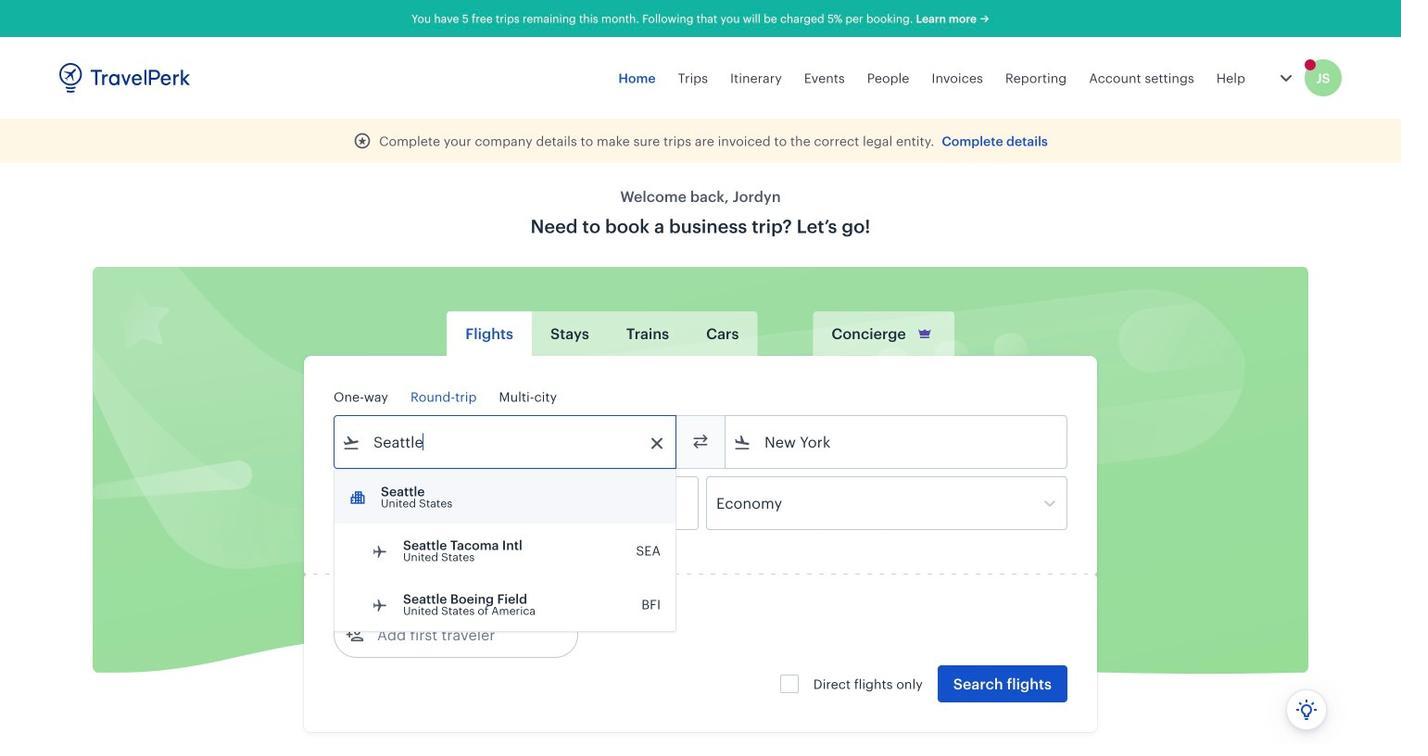 Task type: locate. For each thing, give the bounding box(es) containing it.
Depart text field
[[361, 477, 457, 529]]

Add first traveler search field
[[364, 620, 557, 650]]

From search field
[[361, 427, 652, 457]]

To search field
[[752, 427, 1043, 457]]



Task type: describe. For each thing, give the bounding box(es) containing it.
Return text field
[[471, 477, 567, 529]]



